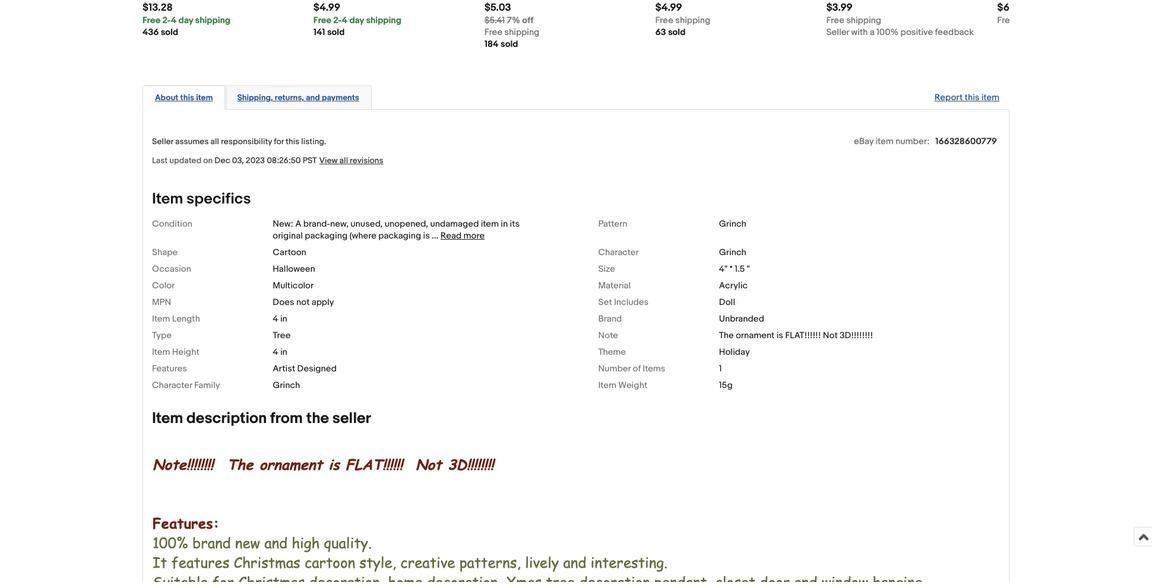 Task type: vqa. For each thing, say whether or not it's contained in the screenshot.


Task type: describe. For each thing, give the bounding box(es) containing it.
$6.99 text field
[[998, 2, 1024, 14]]

acrylic
[[720, 281, 748, 292]]

halloween
[[273, 264, 315, 275]]

day for $4.99
[[350, 15, 364, 26]]

pst
[[303, 156, 317, 166]]

Seller with a 100% positive feedback text field
[[827, 27, 975, 39]]

includes
[[614, 297, 649, 308]]

previous price $5.41 7% off text field
[[485, 15, 534, 27]]

shipping inside $13.28 free 2-4 day shipping 436 sold
[[195, 15, 231, 26]]

ebay
[[855, 136, 874, 147]]

undamaged
[[430, 219, 479, 230]]

free shipping text field for $6.99
[[998, 15, 1053, 27]]

shipping inside $3.99 free shipping seller with a 100% positive feedback
[[847, 15, 882, 26]]

a
[[295, 219, 302, 230]]

type
[[152, 330, 172, 342]]

about this item button
[[155, 92, 213, 103]]

$13.28
[[143, 2, 173, 14]]

number
[[599, 364, 631, 375]]

$4.99 text field for $4.99 free shipping 63 sold
[[656, 2, 683, 14]]

about
[[155, 93, 179, 103]]

specifics
[[187, 190, 251, 209]]

responsibility
[[221, 137, 272, 147]]

in inside new: a brand-new, unused, unopened, undamaged item in its original packaging (where packaging is ...
[[501, 219, 508, 230]]

artist designed
[[273, 364, 337, 375]]

166328600779
[[936, 136, 998, 147]]

1 horizontal spatial this
[[286, 137, 300, 147]]

unbranded
[[720, 314, 765, 325]]

new,
[[330, 219, 349, 230]]

sold for $4.99
[[327, 27, 345, 38]]

141
[[314, 27, 325, 38]]

returns,
[[275, 93, 304, 103]]

$4.99 free shipping 63 sold
[[656, 2, 711, 38]]

2 packaging from the left
[[379, 231, 421, 242]]

more
[[464, 231, 485, 242]]

apply
[[312, 297, 334, 308]]

shipping, returns, and payments button
[[237, 92, 359, 103]]

condition
[[152, 219, 193, 230]]

4 up tree
[[273, 314, 278, 325]]

free inside $5.03 $5.41 7% off free shipping 184 sold
[[485, 27, 503, 38]]

grinch for character family
[[273, 380, 300, 392]]

feedback
[[936, 27, 975, 38]]

this for about
[[180, 93, 194, 103]]

in for length
[[280, 314, 287, 325]]

free for $6.99 free shipping
[[998, 15, 1016, 26]]

grinch for pattern
[[720, 219, 747, 230]]

this for report
[[965, 92, 980, 103]]

a
[[870, 27, 875, 38]]

100%
[[877, 27, 899, 38]]

report this item
[[935, 92, 1000, 103]]

free for $4.99 free shipping 63 sold
[[656, 15, 674, 26]]

2- for $4.99
[[334, 15, 342, 26]]

doll
[[720, 297, 736, 308]]

read
[[441, 231, 462, 242]]

is inside new: a brand-new, unused, unopened, undamaged item in its original packaging (where packaging is ...
[[423, 231, 430, 242]]

dec
[[215, 156, 230, 166]]

item for item height
[[152, 347, 170, 358]]

...
[[432, 231, 439, 242]]

Free 2-4 day shipping text field
[[314, 15, 402, 27]]

read more
[[441, 231, 485, 242]]

does
[[273, 297, 295, 308]]

revisions
[[350, 156, 384, 166]]

not
[[297, 297, 310, 308]]

item inside about this item button
[[196, 93, 213, 103]]

item for item description from the seller
[[152, 410, 183, 428]]

436
[[143, 27, 159, 38]]

*
[[730, 264, 733, 275]]

for
[[274, 137, 284, 147]]

does not apply
[[273, 297, 334, 308]]

flat!!!!!!
[[786, 330, 821, 342]]

$13.28 text field
[[143, 2, 173, 14]]

$4.99 for $4.99 free 2-4 day shipping 141 sold
[[314, 2, 341, 14]]

height
[[172, 347, 200, 358]]

sold inside the $4.99 free shipping 63 sold
[[668, 27, 686, 38]]

$3.99 free shipping seller with a 100% positive feedback
[[827, 2, 975, 38]]

new:
[[273, 219, 294, 230]]

last
[[152, 156, 168, 166]]

03,
[[232, 156, 244, 166]]

brand-
[[304, 219, 330, 230]]

and
[[306, 93, 320, 103]]

$5.03 text field
[[485, 2, 512, 14]]

63
[[656, 27, 667, 38]]

$6.99
[[998, 2, 1024, 14]]

seller
[[333, 410, 371, 428]]

4 down tree
[[273, 347, 278, 358]]

its
[[510, 219, 520, 230]]

08:26:50
[[267, 156, 301, 166]]

item inside new: a brand-new, unused, unopened, undamaged item in its original packaging (where packaging is ...
[[481, 219, 499, 230]]

tree
[[273, 330, 291, 342]]

4 in for item length
[[273, 314, 287, 325]]

original
[[273, 231, 303, 242]]

436 sold text field
[[143, 27, 178, 39]]

not
[[823, 330, 838, 342]]

2- for $13.28
[[163, 15, 171, 26]]

weight
[[619, 380, 648, 392]]

$13.28 free 2-4 day shipping 436 sold
[[143, 2, 231, 38]]

number:
[[896, 136, 930, 147]]

sold for $5.03
[[501, 39, 518, 50]]

free for $3.99 free shipping seller with a 100% positive feedback
[[827, 15, 845, 26]]



Task type: locate. For each thing, give the bounding box(es) containing it.
sold right 63
[[668, 27, 686, 38]]

free down $5.41
[[485, 27, 503, 38]]

item right about at top
[[196, 93, 213, 103]]

1 vertical spatial 4 in
[[273, 347, 287, 358]]

multicolor
[[273, 281, 314, 292]]

0 horizontal spatial seller
[[152, 137, 173, 147]]

item weight
[[599, 380, 648, 392]]

day
[[179, 15, 193, 26], [350, 15, 364, 26]]

free shipping text field for $3.99
[[827, 15, 882, 27]]

free for $13.28 free 2-4 day shipping 436 sold
[[143, 15, 161, 26]]

184 sold text field
[[485, 39, 518, 51]]

character up size
[[599, 247, 639, 259]]

$3.99 text field
[[827, 2, 853, 14]]

$4.99 text field up 63 sold text box at the right
[[656, 2, 683, 14]]

assumes
[[175, 137, 209, 147]]

report
[[935, 92, 963, 103]]

of
[[633, 364, 641, 375]]

$4.99
[[314, 2, 341, 14], [656, 2, 683, 14]]

this
[[965, 92, 980, 103], [180, 93, 194, 103], [286, 137, 300, 147]]

1 $4.99 text field from the left
[[314, 2, 341, 14]]

day for $13.28
[[179, 15, 193, 26]]

item up more
[[481, 219, 499, 230]]

(where
[[350, 231, 377, 242]]

free up 141
[[314, 15, 332, 26]]

free for $4.99 free 2-4 day shipping 141 sold
[[314, 15, 332, 26]]

2- up 436 sold text field
[[163, 15, 171, 26]]

4 inside $4.99 free 2-4 day shipping 141 sold
[[342, 15, 348, 26]]

2- up 141 sold text field
[[334, 15, 342, 26]]

0 vertical spatial grinch
[[720, 219, 747, 230]]

this right for
[[286, 137, 300, 147]]

seller left with
[[827, 27, 850, 38]]

color
[[152, 281, 175, 292]]

size
[[599, 264, 616, 275]]

1 vertical spatial seller
[[152, 137, 173, 147]]

1 4 in from the top
[[273, 314, 287, 325]]

the
[[720, 330, 734, 342]]

about this item
[[155, 93, 213, 103]]

length
[[172, 314, 200, 325]]

shipping inside '$6.99 free shipping'
[[1018, 15, 1053, 26]]

day inside $4.99 free 2-4 day shipping 141 sold
[[350, 15, 364, 26]]

character down features
[[152, 380, 192, 392]]

features
[[152, 364, 187, 375]]

0 horizontal spatial character
[[152, 380, 192, 392]]

item down "character family"
[[152, 410, 183, 428]]

item right report
[[982, 92, 1000, 103]]

1 vertical spatial grinch
[[720, 247, 747, 259]]

7%
[[507, 15, 521, 26]]

2 vertical spatial grinch
[[273, 380, 300, 392]]

free up 436 on the top of page
[[143, 15, 161, 26]]

in for height
[[280, 347, 287, 358]]

off
[[523, 15, 534, 26]]

sold
[[161, 27, 178, 38], [327, 27, 345, 38], [668, 27, 686, 38], [501, 39, 518, 50]]

item inside the report this item link
[[982, 92, 1000, 103]]

2- inside $13.28 free 2-4 day shipping 436 sold
[[163, 15, 171, 26]]

cartoon
[[273, 247, 307, 259]]

updated
[[170, 156, 202, 166]]

4 in up tree
[[273, 314, 287, 325]]

$4.99 for $4.99 free shipping 63 sold
[[656, 2, 683, 14]]

description
[[187, 410, 267, 428]]

theme
[[599, 347, 626, 358]]

free inside $3.99 free shipping seller with a 100% positive feedback
[[827, 15, 845, 26]]

item right ebay on the top
[[876, 136, 894, 147]]

free shipping text field for $4.99
[[656, 15, 711, 27]]

listing.
[[301, 137, 326, 147]]

item specifics
[[152, 190, 251, 209]]

1 horizontal spatial day
[[350, 15, 364, 26]]

1.5
[[735, 264, 745, 275]]

payments
[[322, 93, 359, 103]]

0 vertical spatial seller
[[827, 27, 850, 38]]

shipping inside $5.03 $5.41 7% off free shipping 184 sold
[[505, 27, 540, 38]]

item down type on the left of the page
[[152, 347, 170, 358]]

1 2- from the left
[[163, 15, 171, 26]]

1 day from the left
[[179, 15, 193, 26]]

pattern
[[599, 219, 628, 230]]

item down mpn
[[152, 314, 170, 325]]

free inside '$6.99 free shipping'
[[998, 15, 1016, 26]]

$5.03 $5.41 7% off free shipping 184 sold
[[485, 2, 540, 50]]

4 in down tree
[[273, 347, 287, 358]]

is left ...
[[423, 231, 430, 242]]

number of items
[[599, 364, 666, 375]]

item for item length
[[152, 314, 170, 325]]

2 day from the left
[[350, 15, 364, 26]]

packaging
[[305, 231, 348, 242], [379, 231, 421, 242]]

from
[[270, 410, 303, 428]]

shipping
[[195, 15, 231, 26], [366, 15, 402, 26], [676, 15, 711, 26], [847, 15, 882, 26], [1018, 15, 1053, 26], [505, 27, 540, 38]]

tab list containing about this item
[[143, 83, 1010, 110]]

1 horizontal spatial is
[[777, 330, 784, 342]]

positive
[[901, 27, 934, 38]]

1 horizontal spatial $4.99 text field
[[656, 2, 683, 14]]

ornament
[[736, 330, 775, 342]]

this right report
[[965, 92, 980, 103]]

2 4 in from the top
[[273, 347, 287, 358]]

1 horizontal spatial seller
[[827, 27, 850, 38]]

item down number in the right of the page
[[599, 380, 617, 392]]

$5.03
[[485, 2, 512, 14]]

last updated on dec 03, 2023 08:26:50 pst view all revisions
[[152, 156, 384, 166]]

0 horizontal spatial $4.99
[[314, 2, 341, 14]]

2 $4.99 text field from the left
[[656, 2, 683, 14]]

this right about at top
[[180, 93, 194, 103]]

set
[[599, 297, 612, 308]]

designed
[[297, 364, 337, 375]]

$4.99 inside $4.99 free 2-4 day shipping 141 sold
[[314, 2, 341, 14]]

$4.99 free 2-4 day shipping 141 sold
[[314, 2, 402, 38]]

day inside $13.28 free 2-4 day shipping 436 sold
[[179, 15, 193, 26]]

4 up 141 sold text field
[[342, 15, 348, 26]]

all right view
[[340, 156, 348, 166]]

character family
[[152, 380, 220, 392]]

shipping,
[[237, 93, 273, 103]]

4 up 436 sold text field
[[171, 15, 177, 26]]

141 sold text field
[[314, 27, 345, 39]]

seller
[[827, 27, 850, 38], [152, 137, 173, 147]]

0 horizontal spatial all
[[211, 137, 219, 147]]

184
[[485, 39, 499, 50]]

seller inside $3.99 free shipping seller with a 100% positive feedback
[[827, 27, 850, 38]]

unopened,
[[385, 219, 428, 230]]

report this item link
[[929, 86, 1006, 109]]

shape
[[152, 247, 178, 259]]

1 vertical spatial character
[[152, 380, 192, 392]]

this inside button
[[180, 93, 194, 103]]

0 horizontal spatial packaging
[[305, 231, 348, 242]]

in left 'its'
[[501, 219, 508, 230]]

free inside the $4.99 free shipping 63 sold
[[656, 15, 674, 26]]

sold inside $5.03 $5.41 7% off free shipping 184 sold
[[501, 39, 518, 50]]

free inside $4.99 free 2-4 day shipping 141 sold
[[314, 15, 332, 26]]

unused,
[[351, 219, 383, 230]]

Free shipping text field
[[656, 15, 711, 27], [827, 15, 882, 27], [998, 15, 1053, 27], [485, 27, 540, 39]]

occasion
[[152, 264, 191, 275]]

view all revisions link
[[317, 155, 384, 166]]

Free 2-4 day shipping text field
[[143, 15, 231, 27]]

character for character family
[[152, 380, 192, 392]]

family
[[194, 380, 220, 392]]

2 horizontal spatial this
[[965, 92, 980, 103]]

2 vertical spatial in
[[280, 347, 287, 358]]

4"
[[720, 264, 728, 275]]

$4.99 text field up 141 sold text field
[[314, 2, 341, 14]]

4 in for item height
[[273, 347, 287, 358]]

character
[[599, 247, 639, 259], [152, 380, 192, 392]]

free inside $13.28 free 2-4 day shipping 436 sold
[[143, 15, 161, 26]]

0 horizontal spatial day
[[179, 15, 193, 26]]

item description from the seller
[[152, 410, 371, 428]]

2023
[[246, 156, 265, 166]]

2- inside $4.99 free 2-4 day shipping 141 sold
[[334, 15, 342, 26]]

1 horizontal spatial character
[[599, 247, 639, 259]]

sold inside $13.28 free 2-4 day shipping 436 sold
[[161, 27, 178, 38]]

63 sold text field
[[656, 27, 686, 39]]

item height
[[152, 347, 200, 358]]

sold for $13.28
[[161, 27, 178, 38]]

0 horizontal spatial 2-
[[163, 15, 171, 26]]

$4.99 up 141 sold text field
[[314, 2, 341, 14]]

the
[[306, 410, 329, 428]]

character for character
[[599, 247, 639, 259]]

shipping inside $4.99 free 2-4 day shipping 141 sold
[[366, 15, 402, 26]]

is
[[423, 231, 430, 242], [777, 330, 784, 342]]

0 horizontal spatial this
[[180, 93, 194, 103]]

ebay item number: 166328600779
[[855, 136, 998, 147]]

shipping, returns, and payments
[[237, 93, 359, 103]]

2 2- from the left
[[334, 15, 342, 26]]

sold right 141
[[327, 27, 345, 38]]

item length
[[152, 314, 200, 325]]

item up condition
[[152, 190, 183, 209]]

0 vertical spatial 4 in
[[273, 314, 287, 325]]

seller up last
[[152, 137, 173, 147]]

1 vertical spatial all
[[340, 156, 348, 166]]

0 vertical spatial all
[[211, 137, 219, 147]]

sold right 184
[[501, 39, 518, 50]]

0 vertical spatial character
[[599, 247, 639, 259]]

artist
[[273, 364, 295, 375]]

4" * 1.5 "
[[720, 264, 750, 275]]

0 horizontal spatial $4.99 text field
[[314, 2, 341, 14]]

1 horizontal spatial all
[[340, 156, 348, 166]]

in
[[501, 219, 508, 230], [280, 314, 287, 325], [280, 347, 287, 358]]

seller assumes all responsibility for this listing.
[[152, 137, 326, 147]]

4 in
[[273, 314, 287, 325], [273, 347, 287, 358]]

grinch for character
[[720, 247, 747, 259]]

2 $4.99 from the left
[[656, 2, 683, 14]]

shipping inside the $4.99 free shipping 63 sold
[[676, 15, 711, 26]]

packaging down unopened, on the left top of the page
[[379, 231, 421, 242]]

all up on
[[211, 137, 219, 147]]

free down $3.99
[[827, 15, 845, 26]]

free down the $6.99 text field
[[998, 15, 1016, 26]]

in down the does
[[280, 314, 287, 325]]

0 vertical spatial is
[[423, 231, 430, 242]]

free up 63
[[656, 15, 674, 26]]

1
[[720, 364, 722, 375]]

$4.99 text field for $4.99 free 2-4 day shipping 141 sold
[[314, 2, 341, 14]]

new: a brand-new, unused, unopened, undamaged item in its original packaging (where packaging is ...
[[273, 219, 520, 242]]

1 horizontal spatial packaging
[[379, 231, 421, 242]]

note
[[599, 330, 619, 342]]

grinch
[[720, 219, 747, 230], [720, 247, 747, 259], [273, 380, 300, 392]]

items
[[643, 364, 666, 375]]

0 vertical spatial in
[[501, 219, 508, 230]]

brand
[[599, 314, 622, 325]]

tab list
[[143, 83, 1010, 110]]

sold right 436 on the top of page
[[161, 27, 178, 38]]

3d!!!!!!!!
[[840, 330, 874, 342]]

mpn
[[152, 297, 171, 308]]

1 vertical spatial in
[[280, 314, 287, 325]]

$3.99
[[827, 2, 853, 14]]

packaging down brand-
[[305, 231, 348, 242]]

0 horizontal spatial is
[[423, 231, 430, 242]]

$4.99 inside the $4.99 free shipping 63 sold
[[656, 2, 683, 14]]

1 vertical spatial is
[[777, 330, 784, 342]]

1 horizontal spatial $4.99
[[656, 2, 683, 14]]

1 packaging from the left
[[305, 231, 348, 242]]

15g
[[720, 380, 733, 392]]

$4.99 text field
[[314, 2, 341, 14], [656, 2, 683, 14]]

is left flat!!!!!!
[[777, 330, 784, 342]]

4 inside $13.28 free 2-4 day shipping 436 sold
[[171, 15, 177, 26]]

item for item weight
[[599, 380, 617, 392]]

1 horizontal spatial 2-
[[334, 15, 342, 26]]

in up artist
[[280, 347, 287, 358]]

sold inside $4.99 free 2-4 day shipping 141 sold
[[327, 27, 345, 38]]

item for item specifics
[[152, 190, 183, 209]]

1 $4.99 from the left
[[314, 2, 341, 14]]

$4.99 up 63 sold text box at the right
[[656, 2, 683, 14]]

$6.99 free shipping
[[998, 2, 1053, 26]]



